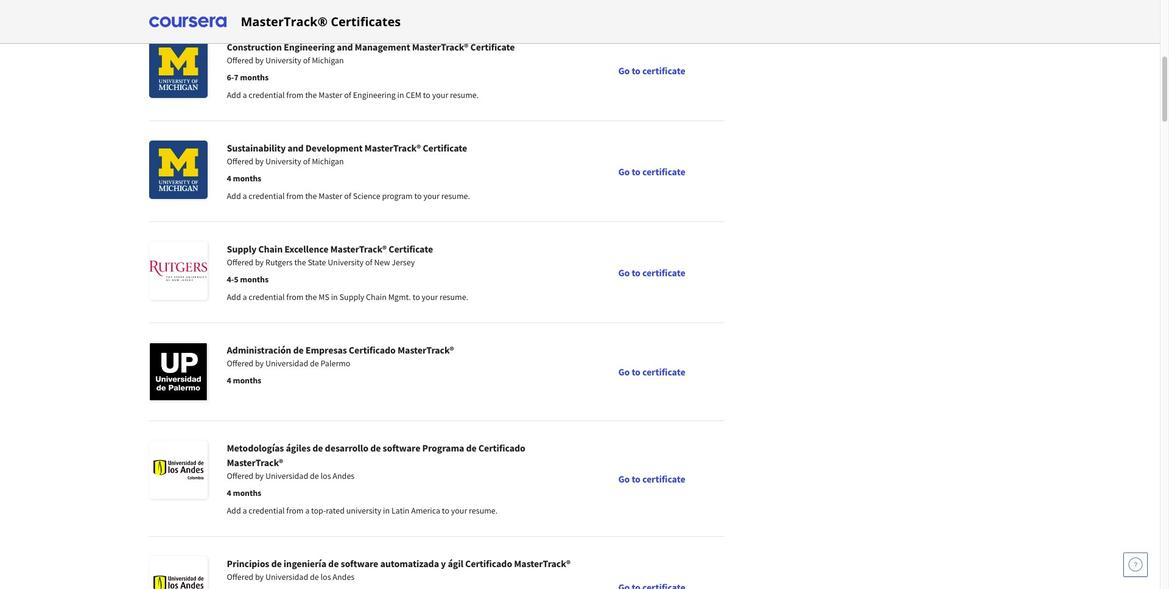 Task type: describe. For each thing, give the bounding box(es) containing it.
help center image
[[1128, 558, 1143, 572]]

de right ingeniería
[[328, 558, 339, 570]]

by inside supply chain excellence mastertrack® certificate offered by rutgers the state university of new jersey 4-5 months
[[255, 257, 264, 268]]

rutgers the state university of new jersey image
[[149, 242, 207, 300]]

programa
[[422, 442, 464, 454]]

of inside construction engineering and management mastertrack® certificate offered by university of michigan 6-7 months
[[303, 55, 310, 66]]

from for of
[[286, 90, 303, 100]]

credential for construction
[[249, 90, 285, 100]]

certificate for supply chain excellence mastertrack® certificate
[[642, 266, 685, 279]]

offered inside administración de empresas certificado mastertrack® offered by universidad de palermo 4 months
[[227, 358, 253, 369]]

your right program
[[424, 191, 440, 202]]

principios de ingeniería de software automatizada y ágil certificado mastertrack® offered by universidad de los andes
[[227, 558, 571, 583]]

certificate for supply chain excellence mastertrack® certificate
[[389, 243, 433, 255]]

de right ágiles on the left bottom
[[313, 442, 323, 454]]

university inside supply chain excellence mastertrack® certificate offered by rutgers the state university of new jersey 4-5 months
[[328, 257, 364, 268]]

top-
[[311, 505, 326, 516]]

university
[[346, 505, 381, 516]]

4 inside metodologías ágiles de desarrollo de software programa de  certificado mastertrack® offered by universidad de los andes 4 months
[[227, 488, 231, 499]]

university of michigan image for sustainability and development mastertrack® certificate
[[149, 141, 207, 199]]

master for development
[[319, 191, 342, 202]]

latin
[[392, 505, 410, 516]]

add for supply chain excellence mastertrack® certificate
[[227, 292, 241, 303]]

6-
[[227, 72, 234, 83]]

certificate for sustainability and development mastertrack® certificate
[[642, 165, 685, 178]]

supply inside supply chain excellence mastertrack® certificate offered by rutgers the state university of new jersey 4-5 months
[[227, 243, 256, 255]]

add for construction engineering and management mastertrack® certificate
[[227, 90, 241, 100]]

your right america
[[451, 505, 467, 516]]

michigan inside sustainability and development mastertrack® certificate offered by university of michigan 4 months
[[312, 156, 344, 167]]

offered inside supply chain excellence mastertrack® certificate offered by rutgers the state university of new jersey 4-5 months
[[227, 257, 253, 268]]

y
[[441, 558, 446, 570]]

program
[[382, 191, 413, 202]]

0 horizontal spatial in
[[331, 292, 338, 303]]

of inside supply chain excellence mastertrack® certificate offered by rutgers the state university of new jersey 4-5 months
[[365, 257, 372, 268]]

add a credential from the master of science program to your resume.
[[227, 191, 470, 202]]

management
[[355, 41, 410, 53]]

months inside supply chain excellence mastertrack® certificate offered by rutgers the state university of new jersey 4-5 months
[[240, 274, 269, 285]]

supply chain excellence mastertrack® certificate offered by rutgers the state university of new jersey 4-5 months
[[227, 243, 433, 285]]

universidad inside administración de empresas certificado mastertrack® offered by universidad de palermo 4 months
[[265, 358, 308, 369]]

certificate for sustainability and development mastertrack® certificate
[[423, 142, 467, 154]]

de left empresas
[[293, 344, 304, 356]]

certificates
[[331, 13, 401, 30]]

go for supply chain excellence mastertrack® certificate
[[618, 266, 630, 279]]

coursera image
[[149, 12, 226, 31]]

de right programa
[[466, 442, 477, 454]]

sustainability and development mastertrack® certificate offered by university of michigan 4 months
[[227, 142, 467, 184]]

los for de
[[321, 572, 331, 583]]

mastertrack® inside administración de empresas certificado mastertrack® offered by universidad de palermo 4 months
[[398, 344, 454, 356]]

offered inside metodologías ágiles de desarrollo de software programa de  certificado mastertrack® offered by universidad de los andes 4 months
[[227, 471, 253, 482]]

mgmt.
[[388, 292, 411, 303]]

1 horizontal spatial supply
[[340, 292, 364, 303]]

jersey
[[392, 257, 415, 268]]

the for chain
[[305, 292, 317, 303]]

development
[[306, 142, 363, 154]]

mastertrack® inside principios de ingeniería de software automatizada y ágil certificado mastertrack® offered by universidad de los andes
[[514, 558, 571, 570]]

de down ingeniería
[[310, 572, 319, 583]]

metodologías
[[227, 442, 284, 454]]

empresas
[[306, 344, 347, 356]]

of down construction engineering and management mastertrack® certificate offered by university of michigan 6-7 months at the left of page
[[344, 90, 351, 100]]

certificate inside construction engineering and management mastertrack® certificate offered by university of michigan 6-7 months
[[470, 41, 515, 53]]

los for desarrollo
[[321, 471, 331, 482]]

palermo
[[321, 358, 350, 369]]

by inside construction engineering and management mastertrack® certificate offered by university of michigan 6-7 months
[[255, 55, 264, 66]]

automatizada
[[380, 558, 439, 570]]

ágil
[[448, 558, 463, 570]]

7
[[234, 72, 239, 83]]

certificate for metodologías ágiles de desarrollo de software programa de  certificado mastertrack®
[[642, 473, 685, 485]]

and inside sustainability and development mastertrack® certificate offered by university of michigan 4 months
[[288, 142, 304, 154]]

science
[[353, 191, 380, 202]]

certificate for construction engineering and management mastertrack® certificate
[[642, 64, 685, 76]]

go for construction engineering and management mastertrack® certificate
[[618, 64, 630, 76]]

metodologías ágiles de desarrollo de software programa de  certificado mastertrack® offered by universidad de los andes 4 months
[[227, 442, 526, 499]]

of inside sustainability and development mastertrack® certificate offered by university of michigan 4 months
[[303, 156, 310, 167]]

go for metodologías ágiles de desarrollo de software programa de  certificado mastertrack®
[[618, 473, 630, 485]]

months inside metodologías ágiles de desarrollo de software programa de  certificado mastertrack® offered by universidad de los andes 4 months
[[233, 488, 261, 499]]

de right 'desarrollo'
[[370, 442, 381, 454]]

universidad for ágiles
[[265, 471, 308, 482]]

chain inside supply chain excellence mastertrack® certificate offered by rutgers the state university of new jersey 4-5 months
[[258, 243, 283, 255]]

add for sustainability and development mastertrack® certificate
[[227, 191, 241, 202]]

master for and
[[319, 90, 342, 100]]

de right the 'principios'
[[271, 558, 282, 570]]

go to certificate for supply chain excellence mastertrack® certificate
[[618, 266, 685, 279]]

mastertrack® inside supply chain excellence mastertrack® certificate offered by rutgers the state university of new jersey 4-5 months
[[330, 243, 387, 255]]

rated
[[326, 505, 345, 516]]

the for engineering
[[305, 90, 317, 100]]

go to certificate for metodologías ágiles de desarrollo de software programa de  certificado mastertrack®
[[618, 473, 685, 485]]

in for management
[[397, 90, 404, 100]]

4 for administración
[[227, 375, 231, 386]]

go for administración de empresas certificado mastertrack®
[[618, 366, 630, 378]]

and inside construction engineering and management mastertrack® certificate offered by university of michigan 6-7 months
[[337, 41, 353, 53]]

by inside metodologías ágiles de desarrollo de software programa de  certificado mastertrack® offered by universidad de los andes 4 months
[[255, 471, 264, 482]]

administración de empresas certificado mastertrack® offered by universidad de palermo 4 months
[[227, 344, 454, 386]]

offered inside sustainability and development mastertrack® certificate offered by university of michigan 4 months
[[227, 156, 253, 167]]



Task type: vqa. For each thing, say whether or not it's contained in the screenshot.


Task type: locate. For each thing, give the bounding box(es) containing it.
de down ágiles on the left bottom
[[310, 471, 319, 482]]

a down construction
[[243, 90, 247, 100]]

0 vertical spatial michigan
[[312, 55, 344, 66]]

0 vertical spatial chain
[[258, 243, 283, 255]]

1 vertical spatial in
[[331, 292, 338, 303]]

los
[[321, 471, 331, 482], [321, 572, 331, 583]]

certificado inside metodologías ágiles de desarrollo de software programa de  certificado mastertrack® offered by universidad de los andes 4 months
[[479, 442, 526, 454]]

0 vertical spatial and
[[337, 41, 353, 53]]

credential down the rutgers
[[249, 292, 285, 303]]

offered up 5
[[227, 257, 253, 268]]

offered inside construction engineering and management mastertrack® certificate offered by university of michigan 6-7 months
[[227, 55, 253, 66]]

certificate inside sustainability and development mastertrack® certificate offered by university of michigan 4 months
[[423, 142, 467, 154]]

1 vertical spatial andes
[[333, 572, 355, 583]]

universidad down ingeniería
[[265, 572, 308, 583]]

the down excellence at the left of page
[[294, 257, 306, 268]]

rutgers
[[265, 257, 293, 268]]

1 vertical spatial michigan
[[312, 156, 344, 167]]

4 inside sustainability and development mastertrack® certificate offered by university of michigan 4 months
[[227, 173, 231, 184]]

resume. right cem
[[450, 90, 479, 100]]

add a credential from the ms in supply chain mgmt. to your resume.
[[227, 292, 468, 303]]

from for state
[[286, 292, 303, 303]]

1 vertical spatial and
[[288, 142, 304, 154]]

a up the 'principios'
[[243, 505, 247, 516]]

0 vertical spatial master
[[319, 90, 342, 100]]

0 vertical spatial university of michigan image
[[149, 40, 207, 98]]

2 vertical spatial universidad
[[265, 572, 308, 583]]

add down sustainability
[[227, 191, 241, 202]]

4 by from the top
[[255, 358, 264, 369]]

2 go to certificate from the top
[[618, 165, 685, 178]]

1 credential from the top
[[249, 90, 285, 100]]

and
[[337, 41, 353, 53], [288, 142, 304, 154]]

universidad de los andes image for principios de ingeniería de software automatizada y ágil certificado mastertrack®
[[149, 557, 207, 590]]

1 vertical spatial universidad
[[265, 471, 308, 482]]

by inside sustainability and development mastertrack® certificate offered by university of michigan 4 months
[[255, 156, 264, 167]]

0 vertical spatial supply
[[227, 243, 256, 255]]

add up the 'principios'
[[227, 505, 241, 516]]

andes inside principios de ingeniería de software automatizada y ágil certificado mastertrack® offered by universidad de los andes
[[333, 572, 355, 583]]

3 certificate from the top
[[642, 266, 685, 279]]

2 horizontal spatial in
[[397, 90, 404, 100]]

2 university of michigan image from the top
[[149, 141, 207, 199]]

0 horizontal spatial and
[[288, 142, 304, 154]]

the left ms
[[305, 292, 317, 303]]

state
[[308, 257, 326, 268]]

5 offered from the top
[[227, 471, 253, 482]]

4 inside administración de empresas certificado mastertrack® offered by universidad de palermo 4 months
[[227, 375, 231, 386]]

4 down sustainability
[[227, 173, 231, 184]]

engineering
[[284, 41, 335, 53], [353, 90, 396, 100]]

universidad down administración
[[265, 358, 308, 369]]

your right mgmt.
[[422, 292, 438, 303]]

1 horizontal spatial chain
[[366, 292, 387, 303]]

universidad inside principios de ingeniería de software automatizada y ágil certificado mastertrack® offered by universidad de los andes
[[265, 572, 308, 583]]

1 andes from the top
[[333, 471, 355, 482]]

by down the 'principios'
[[255, 572, 264, 583]]

by down sustainability
[[255, 156, 264, 167]]

0 vertical spatial certificado
[[349, 344, 396, 356]]

de
[[293, 344, 304, 356], [310, 358, 319, 369], [313, 442, 323, 454], [370, 442, 381, 454], [466, 442, 477, 454], [310, 471, 319, 482], [271, 558, 282, 570], [328, 558, 339, 570], [310, 572, 319, 583]]

1 vertical spatial university
[[265, 156, 301, 167]]

chain up the rutgers
[[258, 243, 283, 255]]

software inside principios de ingeniería de software automatizada y ágil certificado mastertrack® offered by universidad de los andes
[[341, 558, 378, 570]]

3 go from the top
[[618, 266, 630, 279]]

1 horizontal spatial engineering
[[353, 90, 396, 100]]

andes inside metodologías ágiles de desarrollo de software programa de  certificado mastertrack® offered by universidad de los andes 4 months
[[333, 471, 355, 482]]

engineering down mastertrack® certificates
[[284, 41, 335, 53]]

from for mastertrack®
[[286, 505, 303, 516]]

supply right ms
[[340, 292, 364, 303]]

software
[[383, 442, 420, 454], [341, 558, 378, 570]]

2 vertical spatial in
[[383, 505, 390, 516]]

master
[[319, 90, 342, 100], [319, 191, 342, 202]]

1 vertical spatial software
[[341, 558, 378, 570]]

go to certificate for administración de empresas certificado mastertrack®
[[618, 366, 685, 378]]

3 go to certificate from the top
[[618, 266, 685, 279]]

1 vertical spatial university of michigan image
[[149, 141, 207, 199]]

mastertrack® inside construction engineering and management mastertrack® certificate offered by university of michigan 6-7 months
[[412, 41, 469, 53]]

from
[[286, 90, 303, 100], [286, 191, 303, 202], [286, 292, 303, 303], [286, 505, 303, 516]]

resume. right mgmt.
[[440, 292, 468, 303]]

0 vertical spatial in
[[397, 90, 404, 100]]

0 vertical spatial universidad
[[265, 358, 308, 369]]

0 vertical spatial certificate
[[470, 41, 515, 53]]

certificado right ágil
[[465, 558, 512, 570]]

engineering inside construction engineering and management mastertrack® certificate offered by university of michigan 6-7 months
[[284, 41, 335, 53]]

3 universidad from the top
[[265, 572, 308, 583]]

mastertrack® inside metodologías ágiles de desarrollo de software programa de  certificado mastertrack® offered by universidad de los andes 4 months
[[227, 457, 283, 469]]

construction
[[227, 41, 282, 53]]

offered down the 'principios'
[[227, 572, 253, 583]]

ingeniería
[[284, 558, 326, 570]]

certificado inside principios de ingeniería de software automatizada y ágil certificado mastertrack® offered by universidad de los andes
[[465, 558, 512, 570]]

1 offered from the top
[[227, 55, 253, 66]]

by
[[255, 55, 264, 66], [255, 156, 264, 167], [255, 257, 264, 268], [255, 358, 264, 369], [255, 471, 264, 482], [255, 572, 264, 583]]

chain left mgmt.
[[366, 292, 387, 303]]

resume. right program
[[441, 191, 470, 202]]

3 4 from the top
[[227, 488, 231, 499]]

engineering down construction engineering and management mastertrack® certificate offered by university of michigan 6-7 months at the left of page
[[353, 90, 396, 100]]

months inside administración de empresas certificado mastertrack® offered by universidad de palermo 4 months
[[233, 375, 261, 386]]

1 certificate from the top
[[642, 64, 685, 76]]

universidad de los andes image for metodologías ágiles de desarrollo de software programa de  certificado mastertrack®
[[149, 441, 207, 499]]

2 credential from the top
[[249, 191, 285, 202]]

1 universidad from the top
[[265, 358, 308, 369]]

offered inside principios de ingeniería de software automatizada y ágil certificado mastertrack® offered by universidad de los andes
[[227, 572, 253, 583]]

4 credential from the top
[[249, 505, 285, 516]]

ágiles
[[286, 442, 311, 454]]

certificate inside supply chain excellence mastertrack® certificate offered by rutgers the state university of new jersey 4-5 months
[[389, 243, 433, 255]]

your right cem
[[432, 90, 448, 100]]

credential for sustainability
[[249, 191, 285, 202]]

universidad for de
[[265, 572, 308, 583]]

1 vertical spatial certificado
[[479, 442, 526, 454]]

of down mastertrack® certificates
[[303, 55, 310, 66]]

certificate
[[470, 41, 515, 53], [423, 142, 467, 154], [389, 243, 433, 255]]

add
[[227, 90, 241, 100], [227, 191, 241, 202], [227, 292, 241, 303], [227, 505, 241, 516]]

2 by from the top
[[255, 156, 264, 167]]

1 universidad de los andes image from the top
[[149, 441, 207, 499]]

a left top-
[[305, 505, 309, 516]]

university down sustainability
[[265, 156, 301, 167]]

5 by from the top
[[255, 471, 264, 482]]

andes
[[333, 471, 355, 482], [333, 572, 355, 583]]

2 vertical spatial university
[[328, 257, 364, 268]]

certificado for software
[[479, 442, 526, 454]]

0 vertical spatial engineering
[[284, 41, 335, 53]]

2 universidad from the top
[[265, 471, 308, 482]]

months right 5
[[240, 274, 269, 285]]

los inside principios de ingeniería de software automatizada y ágil certificado mastertrack® offered by universidad de los andes
[[321, 572, 331, 583]]

2 los from the top
[[321, 572, 331, 583]]

by down construction
[[255, 55, 264, 66]]

4 down administración
[[227, 375, 231, 386]]

go for sustainability and development mastertrack® certificate
[[618, 165, 630, 178]]

university of michigan image for construction engineering and management mastertrack® certificate
[[149, 40, 207, 98]]

a up administración
[[243, 292, 247, 303]]

los down 'desarrollo'
[[321, 471, 331, 482]]

1 horizontal spatial in
[[383, 505, 390, 516]]

a down sustainability
[[243, 191, 247, 202]]

1 go to certificate from the top
[[618, 64, 685, 76]]

supply up 5
[[227, 243, 256, 255]]

the down sustainability and development mastertrack® certificate offered by university of michigan 4 months on the top
[[305, 191, 317, 202]]

in left cem
[[397, 90, 404, 100]]

0 vertical spatial 4
[[227, 173, 231, 184]]

universidad
[[265, 358, 308, 369], [265, 471, 308, 482], [265, 572, 308, 583]]

offered
[[227, 55, 253, 66], [227, 156, 253, 167], [227, 257, 253, 268], [227, 358, 253, 369], [227, 471, 253, 482], [227, 572, 253, 583]]

1 horizontal spatial and
[[337, 41, 353, 53]]

2 vertical spatial certificado
[[465, 558, 512, 570]]

1 vertical spatial engineering
[[353, 90, 396, 100]]

1 vertical spatial supply
[[340, 292, 364, 303]]

2 from from the top
[[286, 191, 303, 202]]

in left latin in the bottom of the page
[[383, 505, 390, 516]]

by inside administración de empresas certificado mastertrack® offered by universidad de palermo 4 months
[[255, 358, 264, 369]]

0 horizontal spatial chain
[[258, 243, 283, 255]]

university inside sustainability and development mastertrack® certificate offered by university of michigan 4 months
[[265, 156, 301, 167]]

a for construction engineering and management mastertrack® certificate
[[243, 90, 247, 100]]

4 certificate from the top
[[642, 366, 685, 378]]

4
[[227, 173, 231, 184], [227, 375, 231, 386], [227, 488, 231, 499]]

by down administración
[[255, 358, 264, 369]]

3 credential from the top
[[249, 292, 285, 303]]

add down 5
[[227, 292, 241, 303]]

go to certificate for construction engineering and management mastertrack® certificate
[[618, 64, 685, 76]]

mastertrack®
[[241, 13, 328, 30], [412, 41, 469, 53], [365, 142, 421, 154], [330, 243, 387, 255], [398, 344, 454, 356], [227, 457, 283, 469], [514, 558, 571, 570]]

3 from from the top
[[286, 292, 303, 303]]

certificado for automatizada
[[465, 558, 512, 570]]

1 from from the top
[[286, 90, 303, 100]]

of left "science"
[[344, 191, 351, 202]]

university
[[265, 55, 301, 66], [265, 156, 301, 167], [328, 257, 364, 268]]

the up development in the left top of the page
[[305, 90, 317, 100]]

months right 7
[[240, 72, 269, 83]]

2 certificate from the top
[[642, 165, 685, 178]]

the for and
[[305, 191, 317, 202]]

3 add from the top
[[227, 292, 241, 303]]

sustainability
[[227, 142, 286, 154]]

1 michigan from the top
[[312, 55, 344, 66]]

certificado inside administración de empresas certificado mastertrack® offered by universidad de palermo 4 months
[[349, 344, 396, 356]]

desarrollo
[[325, 442, 369, 454]]

universidad de los andes image
[[149, 441, 207, 499], [149, 557, 207, 590]]

4 offered from the top
[[227, 358, 253, 369]]

master down construction engineering and management mastertrack® certificate offered by university of michigan 6-7 months at the left of page
[[319, 90, 342, 100]]

2 vertical spatial 4
[[227, 488, 231, 499]]

1 horizontal spatial software
[[383, 442, 420, 454]]

go to certificate for sustainability and development mastertrack® certificate
[[618, 165, 685, 178]]

5 go to certificate from the top
[[618, 473, 685, 485]]

certificado up palermo
[[349, 344, 396, 356]]

administración
[[227, 344, 291, 356]]

1 vertical spatial certificate
[[423, 142, 467, 154]]

1 los from the top
[[321, 471, 331, 482]]

supply
[[227, 243, 256, 255], [340, 292, 364, 303]]

2 master from the top
[[319, 191, 342, 202]]

5
[[234, 274, 239, 285]]

4 add from the top
[[227, 505, 241, 516]]

los down ingeniería
[[321, 572, 331, 583]]

of left new
[[365, 257, 372, 268]]

months inside sustainability and development mastertrack® certificate offered by university of michigan 4 months
[[233, 173, 261, 184]]

of down development in the left top of the page
[[303, 156, 310, 167]]

by down metodologías
[[255, 471, 264, 482]]

months
[[240, 72, 269, 83], [233, 173, 261, 184], [240, 274, 269, 285], [233, 375, 261, 386], [233, 488, 261, 499]]

6 by from the top
[[255, 572, 264, 583]]

excellence
[[285, 243, 328, 255]]

go
[[618, 64, 630, 76], [618, 165, 630, 178], [618, 266, 630, 279], [618, 366, 630, 378], [618, 473, 630, 485]]

credential down sustainability
[[249, 191, 285, 202]]

offered down sustainability
[[227, 156, 253, 167]]

0 vertical spatial universidad de los andes image
[[149, 441, 207, 499]]

and down the 'certificates'
[[337, 41, 353, 53]]

add a credential from a top-rated university in latin america to your resume.
[[227, 505, 498, 516]]

in
[[397, 90, 404, 100], [331, 292, 338, 303], [383, 505, 390, 516]]

andes for de
[[333, 572, 355, 583]]

6 offered from the top
[[227, 572, 253, 583]]

1 master from the top
[[319, 90, 342, 100]]

credential down construction
[[249, 90, 285, 100]]

principios
[[227, 558, 269, 570]]

certificate for administración de empresas certificado mastertrack®
[[642, 366, 685, 378]]

ms
[[319, 292, 329, 303]]

the inside supply chain excellence mastertrack® certificate offered by rutgers the state university of new jersey 4-5 months
[[294, 257, 306, 268]]

add a credential from the master of engineering in cem to your resume.
[[227, 90, 479, 100]]

certificado right programa
[[479, 442, 526, 454]]

new
[[374, 257, 390, 268]]

1 vertical spatial los
[[321, 572, 331, 583]]

3 by from the top
[[255, 257, 264, 268]]

in right ms
[[331, 292, 338, 303]]

by left the rutgers
[[255, 257, 264, 268]]

university of michigan image
[[149, 40, 207, 98], [149, 141, 207, 199]]

2 universidad de los andes image from the top
[[149, 557, 207, 590]]

1 vertical spatial universidad de los andes image
[[149, 557, 207, 590]]

months down administración
[[233, 375, 261, 386]]

1 4 from the top
[[227, 173, 231, 184]]

software left the automatizada
[[341, 558, 378, 570]]

your
[[432, 90, 448, 100], [424, 191, 440, 202], [422, 292, 438, 303], [451, 505, 467, 516]]

months down metodologías
[[233, 488, 261, 499]]

credential left top-
[[249, 505, 285, 516]]

4-
[[227, 274, 234, 285]]

chain
[[258, 243, 283, 255], [366, 292, 387, 303]]

a for metodologías ágiles de desarrollo de software programa de  certificado mastertrack®
[[243, 505, 247, 516]]

4 down metodologías
[[227, 488, 231, 499]]

0 horizontal spatial software
[[341, 558, 378, 570]]

2 4 from the top
[[227, 375, 231, 386]]

offered down administración
[[227, 358, 253, 369]]

resume.
[[450, 90, 479, 100], [441, 191, 470, 202], [440, 292, 468, 303], [469, 505, 498, 516]]

1 vertical spatial 4
[[227, 375, 231, 386]]

a
[[243, 90, 247, 100], [243, 191, 247, 202], [243, 292, 247, 303], [243, 505, 247, 516], [305, 505, 309, 516]]

software inside metodologías ágiles de desarrollo de software programa de  certificado mastertrack® offered by universidad de los andes 4 months
[[383, 442, 420, 454]]

0 vertical spatial los
[[321, 471, 331, 482]]

michigan down development in the left top of the page
[[312, 156, 344, 167]]

and left development in the left top of the page
[[288, 142, 304, 154]]

4 from from the top
[[286, 505, 303, 516]]

4 go to certificate from the top
[[618, 366, 685, 378]]

2 offered from the top
[[227, 156, 253, 167]]

the
[[305, 90, 317, 100], [305, 191, 317, 202], [294, 257, 306, 268], [305, 292, 317, 303]]

5 certificate from the top
[[642, 473, 685, 485]]

credential for metodologías
[[249, 505, 285, 516]]

by inside principios de ingeniería de software automatizada y ágil certificado mastertrack® offered by universidad de los andes
[[255, 572, 264, 583]]

universidad down ágiles on the left bottom
[[265, 471, 308, 482]]

construction engineering and management mastertrack® certificate offered by university of michigan 6-7 months
[[227, 41, 515, 83]]

andes for desarrollo
[[333, 471, 355, 482]]

go to certificate
[[618, 64, 685, 76], [618, 165, 685, 178], [618, 266, 685, 279], [618, 366, 685, 378], [618, 473, 685, 485]]

university right state on the left top of the page
[[328, 257, 364, 268]]

certificate
[[642, 64, 685, 76], [642, 165, 685, 178], [642, 266, 685, 279], [642, 366, 685, 378], [642, 473, 685, 485]]

los inside metodologías ágiles de desarrollo de software programa de  certificado mastertrack® offered by universidad de los andes 4 months
[[321, 471, 331, 482]]

1 by from the top
[[255, 55, 264, 66]]

1 vertical spatial chain
[[366, 292, 387, 303]]

credential for supply
[[249, 292, 285, 303]]

months inside construction engineering and management mastertrack® certificate offered by university of michigan 6-7 months
[[240, 72, 269, 83]]

michigan
[[312, 55, 344, 66], [312, 156, 344, 167]]

cem
[[406, 90, 421, 100]]

credential
[[249, 90, 285, 100], [249, 191, 285, 202], [249, 292, 285, 303], [249, 505, 285, 516]]

de down empresas
[[310, 358, 319, 369]]

1 vertical spatial master
[[319, 191, 342, 202]]

universidad inside metodologías ágiles de desarrollo de software programa de  certificado mastertrack® offered by universidad de los andes 4 months
[[265, 471, 308, 482]]

universidad de palermo image
[[149, 343, 207, 401]]

2 add from the top
[[227, 191, 241, 202]]

0 vertical spatial software
[[383, 442, 420, 454]]

2 andes from the top
[[333, 572, 355, 583]]

0 vertical spatial andes
[[333, 471, 355, 482]]

university down construction
[[265, 55, 301, 66]]

months down sustainability
[[233, 173, 261, 184]]

a for sustainability and development mastertrack® certificate
[[243, 191, 247, 202]]

0 horizontal spatial supply
[[227, 243, 256, 255]]

offered down metodologías
[[227, 471, 253, 482]]

2 michigan from the top
[[312, 156, 344, 167]]

of
[[303, 55, 310, 66], [344, 90, 351, 100], [303, 156, 310, 167], [344, 191, 351, 202], [365, 257, 372, 268]]

2 go from the top
[[618, 165, 630, 178]]

from for michigan
[[286, 191, 303, 202]]

michigan inside construction engineering and management mastertrack® certificate offered by university of michigan 6-7 months
[[312, 55, 344, 66]]

1 go from the top
[[618, 64, 630, 76]]

add for metodologías ágiles de desarrollo de software programa de  certificado mastertrack®
[[227, 505, 241, 516]]

offered up 7
[[227, 55, 253, 66]]

michigan down mastertrack® certificates
[[312, 55, 344, 66]]

4 for sustainability
[[227, 173, 231, 184]]

to
[[632, 64, 641, 76], [423, 90, 431, 100], [632, 165, 641, 178], [414, 191, 422, 202], [632, 266, 641, 279], [413, 292, 420, 303], [632, 366, 641, 378], [632, 473, 641, 485], [442, 505, 449, 516]]

2 vertical spatial certificate
[[389, 243, 433, 255]]

software left programa
[[383, 442, 420, 454]]

university inside construction engineering and management mastertrack® certificate offered by university of michigan 6-7 months
[[265, 55, 301, 66]]

5 go from the top
[[618, 473, 630, 485]]

1 add from the top
[[227, 90, 241, 100]]

a for supply chain excellence mastertrack® certificate
[[243, 292, 247, 303]]

4 go from the top
[[618, 366, 630, 378]]

0 horizontal spatial engineering
[[284, 41, 335, 53]]

mastertrack® certificates
[[241, 13, 401, 30]]

mastertrack® inside sustainability and development mastertrack® certificate offered by university of michigan 4 months
[[365, 142, 421, 154]]

add down 7
[[227, 90, 241, 100]]

master left "science"
[[319, 191, 342, 202]]

america
[[411, 505, 440, 516]]

1 university of michigan image from the top
[[149, 40, 207, 98]]

0 vertical spatial university
[[265, 55, 301, 66]]

3 offered from the top
[[227, 257, 253, 268]]

resume. right america
[[469, 505, 498, 516]]

certificado
[[349, 344, 396, 356], [479, 442, 526, 454], [465, 558, 512, 570]]

in for desarrollo
[[383, 505, 390, 516]]



